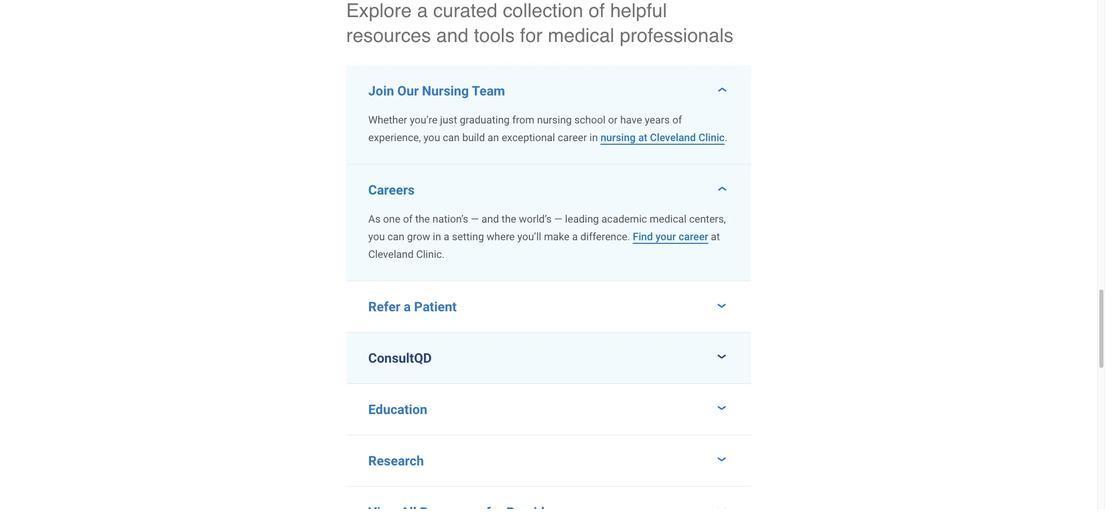 Task type: vqa. For each thing, say whether or not it's contained in the screenshot.
refer a patient tab
yes



Task type: locate. For each thing, give the bounding box(es) containing it.
research tab
[[346, 436, 751, 486]]

can down just
[[443, 131, 460, 144]]

career
[[558, 131, 587, 144], [679, 230, 709, 243]]

0 vertical spatial and
[[437, 24, 469, 47]]

2 horizontal spatial of
[[673, 114, 682, 126]]

join our nursing team
[[368, 83, 505, 99]]

1 horizontal spatial —
[[555, 213, 563, 225]]

cleveland inside the "at cleveland clinic."
[[368, 248, 414, 261]]

an
[[488, 131, 499, 144]]

— up make
[[555, 213, 563, 225]]

1 horizontal spatial and
[[482, 213, 499, 225]]

or
[[608, 114, 618, 126]]

0 horizontal spatial the
[[415, 213, 430, 225]]

of left helpful
[[589, 0, 605, 22]]

as
[[368, 213, 381, 225]]

build
[[463, 131, 485, 144]]

a
[[417, 0, 428, 22], [444, 230, 450, 243], [572, 230, 578, 243], [404, 299, 411, 315]]

a up resources
[[417, 0, 428, 22]]

join our nursing team tab
[[346, 65, 751, 103]]

of
[[589, 0, 605, 22], [673, 114, 682, 126], [403, 213, 413, 225]]

of right years at right
[[673, 114, 682, 126]]

0 vertical spatial medical
[[548, 24, 615, 47]]

nursing
[[422, 83, 469, 99]]

team
[[472, 83, 505, 99]]

a down the nation's on the left of the page
[[444, 230, 450, 243]]

1 horizontal spatial medical
[[650, 213, 687, 225]]

centers,
[[689, 213, 726, 225]]

our
[[398, 83, 419, 99]]

0 vertical spatial in
[[590, 131, 598, 144]]

0 vertical spatial nursing
[[537, 114, 572, 126]]

you down you're
[[424, 131, 440, 144]]

0 horizontal spatial —
[[471, 213, 479, 225]]

of inside the explore a curated collection of helpful resources and tools for medical professionals
[[589, 0, 605, 22]]

a right refer in the left of the page
[[404, 299, 411, 315]]

1 horizontal spatial you
[[424, 131, 440, 144]]

0 horizontal spatial medical
[[548, 24, 615, 47]]

cleveland
[[650, 131, 696, 144], [368, 248, 414, 261]]

from
[[513, 114, 535, 126]]

cleveland down years at right
[[650, 131, 696, 144]]

1 vertical spatial can
[[388, 230, 405, 243]]

academic
[[602, 213, 647, 225]]

0 horizontal spatial you
[[368, 230, 385, 243]]

and inside the explore a curated collection of helpful resources and tools for medical professionals
[[437, 24, 469, 47]]

can down one
[[388, 230, 405, 243]]

1 vertical spatial nursing
[[601, 131, 636, 144]]

career down school
[[558, 131, 587, 144]]

1 horizontal spatial nursing
[[601, 131, 636, 144]]

0 horizontal spatial nursing
[[537, 114, 572, 126]]

1 horizontal spatial in
[[590, 131, 598, 144]]

explore a curated collection of helpful resources and tools for medical professionals
[[346, 0, 734, 47]]

0 horizontal spatial can
[[388, 230, 405, 243]]

of inside whether you're just graduating from nursing school or have years of experience, you can build an exceptional career in
[[673, 114, 682, 126]]

cleveland down grow
[[368, 248, 414, 261]]

and down curated
[[437, 24, 469, 47]]

1 horizontal spatial career
[[679, 230, 709, 243]]

of right one
[[403, 213, 413, 225]]

2 — from the left
[[555, 213, 563, 225]]

tab list
[[346, 65, 751, 509]]

1 vertical spatial and
[[482, 213, 499, 225]]

1 horizontal spatial of
[[589, 0, 605, 22]]

at down centers,
[[711, 230, 720, 243]]

2 vertical spatial of
[[403, 213, 413, 225]]

you down the as
[[368, 230, 385, 243]]

nursing inside whether you're just graduating from nursing school or have years of experience, you can build an exceptional career in
[[537, 114, 572, 126]]

career down centers,
[[679, 230, 709, 243]]

1 vertical spatial in
[[433, 230, 441, 243]]

in right grow
[[433, 230, 441, 243]]

in inside as one of the nation's — and the world's — leading academic medical centers, you can grow in a setting where you'll make a difference.
[[433, 230, 441, 243]]

medical
[[548, 24, 615, 47], [650, 213, 687, 225]]

1 vertical spatial career
[[679, 230, 709, 243]]

—
[[471, 213, 479, 225], [555, 213, 563, 225]]

a inside tab
[[404, 299, 411, 315]]

of inside as one of the nation's — and the world's — leading academic medical centers, you can grow in a setting where you'll make a difference.
[[403, 213, 413, 225]]

1 vertical spatial cleveland
[[368, 248, 414, 261]]

0 horizontal spatial in
[[433, 230, 441, 243]]

tab
[[346, 487, 751, 509]]

1 horizontal spatial can
[[443, 131, 460, 144]]

where
[[487, 230, 515, 243]]

the up the where
[[502, 213, 517, 225]]

0 horizontal spatial of
[[403, 213, 413, 225]]

and inside as one of the nation's — and the world's — leading academic medical centers, you can grow in a setting where you'll make a difference.
[[482, 213, 499, 225]]

1 — from the left
[[471, 213, 479, 225]]

leading
[[565, 213, 599, 225]]

consultqd
[[368, 350, 432, 366]]

and up the where
[[482, 213, 499, 225]]

medical up "your"
[[650, 213, 687, 225]]

clinic
[[699, 131, 725, 144]]

experience,
[[368, 131, 421, 144]]

nursing
[[537, 114, 572, 126], [601, 131, 636, 144]]

in down school
[[590, 131, 598, 144]]

your
[[656, 230, 676, 243]]

setting
[[452, 230, 484, 243]]

explore
[[346, 0, 412, 22]]

1 horizontal spatial the
[[502, 213, 517, 225]]

nursing right the from
[[537, 114, 572, 126]]

0 vertical spatial at
[[639, 131, 648, 144]]

can
[[443, 131, 460, 144], [388, 230, 405, 243]]

medical down collection
[[548, 24, 615, 47]]

.
[[725, 131, 728, 144]]

you
[[424, 131, 440, 144], [368, 230, 385, 243]]

1 vertical spatial at
[[711, 230, 720, 243]]

collection
[[503, 0, 584, 22]]

and
[[437, 24, 469, 47], [482, 213, 499, 225]]

2 the from the left
[[502, 213, 517, 225]]

0 horizontal spatial career
[[558, 131, 587, 144]]

0 vertical spatial career
[[558, 131, 587, 144]]

0 horizontal spatial and
[[437, 24, 469, 47]]

0 vertical spatial of
[[589, 0, 605, 22]]

the up grow
[[415, 213, 430, 225]]

1 horizontal spatial at
[[711, 230, 720, 243]]

1 vertical spatial of
[[673, 114, 682, 126]]

1 vertical spatial medical
[[650, 213, 687, 225]]

nursing down 'or'
[[601, 131, 636, 144]]

in inside whether you're just graduating from nursing school or have years of experience, you can build an exceptional career in
[[590, 131, 598, 144]]

1 vertical spatial you
[[368, 230, 385, 243]]

whether you're just graduating from nursing school or have years of experience, you can build an exceptional career in
[[368, 114, 682, 144]]

you'll
[[518, 230, 542, 243]]

0 vertical spatial can
[[443, 131, 460, 144]]

a right make
[[572, 230, 578, 243]]

0 horizontal spatial cleveland
[[368, 248, 414, 261]]

can inside whether you're just graduating from nursing school or have years of experience, you can build an exceptional career in
[[443, 131, 460, 144]]

in
[[590, 131, 598, 144], [433, 230, 441, 243]]

at
[[639, 131, 648, 144], [711, 230, 720, 243]]

— up setting
[[471, 213, 479, 225]]

1 horizontal spatial cleveland
[[650, 131, 696, 144]]

refer a patient tab
[[346, 281, 751, 332]]

the
[[415, 213, 430, 225], [502, 213, 517, 225]]

consultqd tab
[[346, 333, 751, 384]]

career inside whether you're just graduating from nursing school or have years of experience, you can build an exceptional career in
[[558, 131, 587, 144]]

at down have
[[639, 131, 648, 144]]

0 vertical spatial you
[[424, 131, 440, 144]]

patient
[[414, 299, 457, 315]]



Task type: describe. For each thing, give the bounding box(es) containing it.
nursing at cleveland clinic link
[[601, 131, 725, 144]]

one
[[383, 213, 401, 225]]

at cleveland clinic.
[[368, 230, 720, 261]]

research
[[368, 453, 424, 469]]

join
[[368, 83, 394, 99]]

0 vertical spatial cleveland
[[650, 131, 696, 144]]

clinic.
[[416, 248, 445, 261]]

refer
[[368, 299, 401, 315]]

have
[[621, 114, 642, 126]]

curated
[[433, 0, 498, 22]]

just
[[440, 114, 457, 126]]

make
[[544, 230, 570, 243]]

you're
[[410, 114, 438, 126]]

nation's
[[433, 213, 468, 225]]

medical inside the explore a curated collection of helpful resources and tools for medical professionals
[[548, 24, 615, 47]]

as one of the nation's — and the world's — leading academic medical centers, you can grow in a setting where you'll make a difference.
[[368, 213, 726, 243]]

education
[[368, 402, 428, 417]]

you inside whether you're just graduating from nursing school or have years of experience, you can build an exceptional career in
[[424, 131, 440, 144]]

professionals
[[620, 24, 734, 47]]

you inside as one of the nation's — and the world's — leading academic medical centers, you can grow in a setting where you'll make a difference.
[[368, 230, 385, 243]]

at inside the "at cleveland clinic."
[[711, 230, 720, 243]]

difference.
[[581, 230, 630, 243]]

exceptional
[[502, 131, 555, 144]]

careers
[[368, 182, 415, 198]]

1 the from the left
[[415, 213, 430, 225]]

nursing at cleveland clinic .
[[601, 131, 728, 144]]

find your career link
[[633, 230, 709, 243]]

find
[[633, 230, 653, 243]]

resources
[[346, 24, 431, 47]]

tab list containing join our nursing team
[[346, 65, 751, 509]]

education tab
[[346, 384, 751, 435]]

graduating
[[460, 114, 510, 126]]

tools
[[474, 24, 515, 47]]

careers tab
[[346, 165, 751, 202]]

can inside as one of the nation's — and the world's — leading academic medical centers, you can grow in a setting where you'll make a difference.
[[388, 230, 405, 243]]

whether
[[368, 114, 407, 126]]

years
[[645, 114, 670, 126]]

0 horizontal spatial at
[[639, 131, 648, 144]]

world's
[[519, 213, 552, 225]]

school
[[575, 114, 606, 126]]

find your career
[[633, 230, 709, 243]]

grow
[[407, 230, 430, 243]]

a inside the explore a curated collection of helpful resources and tools for medical professionals
[[417, 0, 428, 22]]

for
[[520, 24, 543, 47]]

medical inside as one of the nation's — and the world's — leading academic medical centers, you can grow in a setting where you'll make a difference.
[[650, 213, 687, 225]]

refer a patient
[[368, 299, 457, 315]]

helpful
[[610, 0, 667, 22]]



